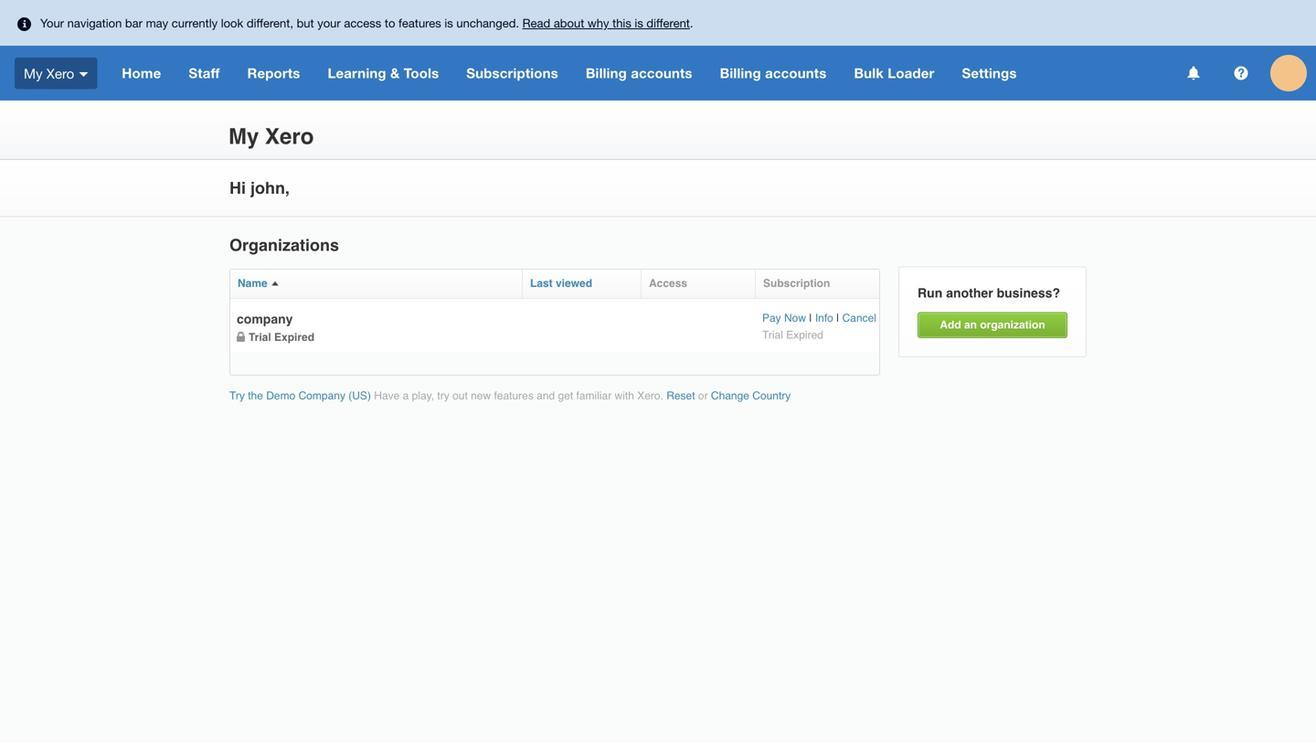 Task type: vqa. For each thing, say whether or not it's contained in the screenshot.
leftmost SELECT PLAN
no



Task type: locate. For each thing, give the bounding box(es) containing it.
billing accounts for 2nd billing accounts link from the right
[[586, 65, 692, 81]]

cancel
[[842, 312, 876, 325]]

look
[[221, 16, 243, 30]]

organizations
[[229, 236, 339, 255]]

| right info link
[[836, 312, 839, 325]]

0 horizontal spatial xero
[[46, 65, 74, 81]]

2 horizontal spatial svg image
[[1234, 66, 1248, 80]]

features right 'to'
[[399, 16, 441, 30]]

xero down your on the top of page
[[46, 65, 74, 81]]

billing accounts link
[[572, 46, 706, 101], [706, 46, 840, 101]]

is right this
[[635, 16, 643, 30]]

but
[[297, 16, 314, 30]]

1 horizontal spatial accounts
[[765, 65, 827, 81]]

play,
[[412, 390, 434, 402]]

is left unchanged. on the left top of the page
[[445, 16, 453, 30]]

or
[[698, 390, 708, 402]]

2 is from the left
[[635, 16, 643, 30]]

0 vertical spatial my xero
[[24, 65, 74, 81]]

organization
[[980, 318, 1045, 331]]

2 billing accounts from the left
[[720, 65, 827, 81]]

billing
[[586, 65, 627, 81], [720, 65, 761, 81]]

| left info
[[809, 312, 812, 325]]

xero up john,
[[265, 124, 314, 149]]

expired inside "company trial expired"
[[274, 331, 314, 344]]

banner
[[0, 0, 1316, 101]]

features
[[399, 16, 441, 30], [494, 390, 534, 402]]

1 horizontal spatial xero
[[265, 124, 314, 149]]

1 horizontal spatial is
[[635, 16, 643, 30]]

a
[[403, 390, 409, 402]]

0 horizontal spatial expired
[[274, 331, 314, 344]]

your
[[317, 16, 341, 30]]

get
[[558, 390, 573, 402]]

0 horizontal spatial is
[[445, 16, 453, 30]]

0 horizontal spatial billing accounts
[[586, 65, 692, 81]]

0 horizontal spatial my xero
[[24, 65, 74, 81]]

read
[[522, 16, 550, 30]]

0 horizontal spatial billing
[[586, 65, 627, 81]]

trial down company
[[249, 331, 271, 344]]

0 horizontal spatial my
[[24, 65, 43, 81]]

billing for first billing accounts link from the right
[[720, 65, 761, 81]]

1 billing from the left
[[586, 65, 627, 81]]

trial down pay
[[762, 329, 783, 341]]

bar
[[125, 16, 143, 30]]

my xero
[[24, 65, 74, 81], [228, 124, 314, 149]]

0 horizontal spatial trial
[[249, 331, 271, 344]]

accounts left the bulk
[[765, 65, 827, 81]]

run another business?
[[918, 286, 1060, 300]]

2 accounts from the left
[[765, 65, 827, 81]]

expired down company
[[274, 331, 314, 344]]

about
[[554, 16, 584, 30]]

my down your on the top of page
[[24, 65, 43, 81]]

my up the hi
[[228, 124, 259, 149]]

the
[[248, 390, 263, 402]]

have
[[374, 390, 400, 402]]

accounts
[[631, 65, 692, 81], [765, 65, 827, 81]]

reset link
[[666, 390, 695, 402]]

xero
[[46, 65, 74, 81], [265, 124, 314, 149]]

billing accounts
[[586, 65, 692, 81], [720, 65, 827, 81]]

reset
[[666, 390, 695, 402]]

expired down now
[[786, 329, 823, 341]]

familiar
[[576, 390, 612, 402]]

your
[[40, 16, 64, 30]]

pay
[[762, 312, 781, 325]]

1 vertical spatial my
[[228, 124, 259, 149]]

expired
[[786, 329, 823, 341], [274, 331, 314, 344]]

0 vertical spatial xero
[[46, 65, 74, 81]]

is
[[445, 16, 453, 30], [635, 16, 643, 30]]

read about why this is different link
[[522, 8, 690, 37]]

(us)
[[348, 390, 371, 402]]

trial
[[762, 329, 783, 341], [249, 331, 271, 344]]

0 vertical spatial features
[[399, 16, 441, 30]]

1 horizontal spatial my
[[228, 124, 259, 149]]

svg image down navigation
[[79, 72, 88, 77]]

2 | from the left
[[836, 312, 839, 325]]

new
[[471, 390, 491, 402]]

hi john,
[[229, 179, 290, 197]]

features for to
[[399, 16, 441, 30]]

features left the and
[[494, 390, 534, 402]]

1 accounts from the left
[[631, 65, 692, 81]]

1 vertical spatial my xero
[[228, 124, 314, 149]]

my xero up john,
[[228, 124, 314, 149]]

accounts down different
[[631, 65, 692, 81]]

expired inside pay now | info | cancel trial expired
[[786, 329, 823, 341]]

1 horizontal spatial billing accounts
[[720, 65, 827, 81]]

|
[[809, 312, 812, 325], [836, 312, 839, 325]]

1 horizontal spatial trial
[[762, 329, 783, 341]]

0 horizontal spatial |
[[809, 312, 812, 325]]

1 horizontal spatial expired
[[786, 329, 823, 341]]

1 horizontal spatial features
[[494, 390, 534, 402]]

my xero down your on the top of page
[[24, 65, 74, 81]]

1 billing accounts link from the left
[[572, 46, 706, 101]]

last viewed link
[[530, 277, 592, 290]]

access
[[344, 16, 381, 30]]

1 horizontal spatial billing
[[720, 65, 761, 81]]

try the demo company (us) have a play, try out new features and get familiar with xero. reset or change country
[[229, 390, 791, 402]]

settings
[[962, 65, 1017, 81]]

1 horizontal spatial svg image
[[79, 72, 88, 77]]

my
[[24, 65, 43, 81], [228, 124, 259, 149]]

learning
[[328, 65, 386, 81]]

1 vertical spatial features
[[494, 390, 534, 402]]

add an organization
[[940, 318, 1045, 331]]

svg image right svg image
[[1234, 66, 1248, 80]]

0 horizontal spatial features
[[399, 16, 441, 30]]

svg image left your on the top of page
[[17, 17, 31, 31]]

0 horizontal spatial accounts
[[631, 65, 692, 81]]

may
[[146, 16, 168, 30]]

svg image
[[17, 17, 31, 31], [1234, 66, 1248, 80], [79, 72, 88, 77]]

2 billing from the left
[[720, 65, 761, 81]]

my xero inside popup button
[[24, 65, 74, 81]]

features inside banner
[[399, 16, 441, 30]]

company
[[298, 390, 345, 402]]

1 horizontal spatial |
[[836, 312, 839, 325]]

1 billing accounts from the left
[[586, 65, 692, 81]]

0 vertical spatial my
[[24, 65, 43, 81]]



Task type: describe. For each thing, give the bounding box(es) containing it.
pay now link
[[762, 312, 806, 325]]

accounts for first billing accounts link from the right
[[765, 65, 827, 81]]

0 horizontal spatial svg image
[[17, 17, 31, 31]]

now
[[784, 312, 806, 325]]

to
[[385, 16, 395, 30]]

with
[[615, 390, 634, 402]]

svg image inside my xero popup button
[[79, 72, 88, 77]]

home link
[[108, 46, 175, 101]]

bulk loader
[[854, 65, 935, 81]]

navigation
[[67, 16, 122, 30]]

cancel link
[[842, 312, 876, 325]]

try the demo company (us) link
[[229, 390, 374, 402]]

this
[[612, 16, 631, 30]]

an
[[964, 318, 977, 331]]

unchanged.
[[456, 16, 519, 30]]

trial inside pay now | info | cancel trial expired
[[762, 329, 783, 341]]

try
[[437, 390, 449, 402]]

xero inside popup button
[[46, 65, 74, 81]]

last
[[530, 277, 553, 290]]

.
[[690, 16, 693, 30]]

name
[[238, 277, 268, 290]]

staff
[[189, 65, 220, 81]]

1 vertical spatial xero
[[265, 124, 314, 149]]

change country link
[[711, 390, 791, 402]]

company trial expired
[[237, 312, 314, 344]]

company
[[237, 312, 293, 326]]

billing accounts for first billing accounts link from the right
[[720, 65, 827, 81]]

different,
[[247, 16, 293, 30]]

change
[[711, 390, 749, 402]]

another
[[946, 286, 993, 300]]

run
[[918, 286, 943, 300]]

1 horizontal spatial my xero
[[228, 124, 314, 149]]

subscriptions
[[466, 65, 558, 81]]

reports
[[247, 65, 300, 81]]

banner containing home
[[0, 0, 1316, 101]]

&
[[390, 65, 400, 81]]

name link
[[238, 277, 268, 290]]

info link
[[815, 312, 833, 325]]

xero.
[[637, 390, 663, 402]]

last viewed
[[530, 277, 592, 290]]

1 | from the left
[[809, 312, 812, 325]]

add an organization link
[[918, 312, 1068, 338]]

why
[[588, 16, 609, 30]]

reports link
[[234, 46, 314, 101]]

add
[[940, 318, 961, 331]]

learning & tools
[[328, 65, 439, 81]]

currently
[[172, 16, 218, 30]]

info
[[815, 312, 833, 325]]

john,
[[250, 179, 290, 197]]

out
[[452, 390, 468, 402]]

tools
[[404, 65, 439, 81]]

access
[[649, 277, 687, 290]]

staff link
[[175, 46, 234, 101]]

try
[[229, 390, 245, 402]]

accounts for 2nd billing accounts link from the right
[[631, 65, 692, 81]]

hi
[[229, 179, 246, 197]]

pay now | info | cancel trial expired
[[762, 312, 876, 341]]

subscription
[[763, 277, 830, 290]]

2 billing accounts link from the left
[[706, 46, 840, 101]]

loader
[[888, 65, 935, 81]]

billing for 2nd billing accounts link from the right
[[586, 65, 627, 81]]

trial inside "company trial expired"
[[249, 331, 271, 344]]

svg image
[[1188, 66, 1200, 80]]

business?
[[997, 286, 1060, 300]]

your navigation bar may currently look different, but your access to features is unchanged. read about why this is different .
[[40, 16, 693, 30]]

features for new
[[494, 390, 534, 402]]

my inside my xero popup button
[[24, 65, 43, 81]]

1 is from the left
[[445, 16, 453, 30]]

viewed
[[556, 277, 592, 290]]

my xero button
[[0, 46, 108, 101]]

home
[[122, 65, 161, 81]]

demo
[[266, 390, 295, 402]]

learning & tools button
[[314, 46, 453, 101]]

country
[[752, 390, 791, 402]]

bulk loader link
[[840, 46, 948, 101]]

and
[[537, 390, 555, 402]]

different
[[647, 16, 690, 30]]

bulk
[[854, 65, 884, 81]]

settings button
[[948, 46, 1031, 101]]

subscriptions link
[[453, 46, 572, 101]]



